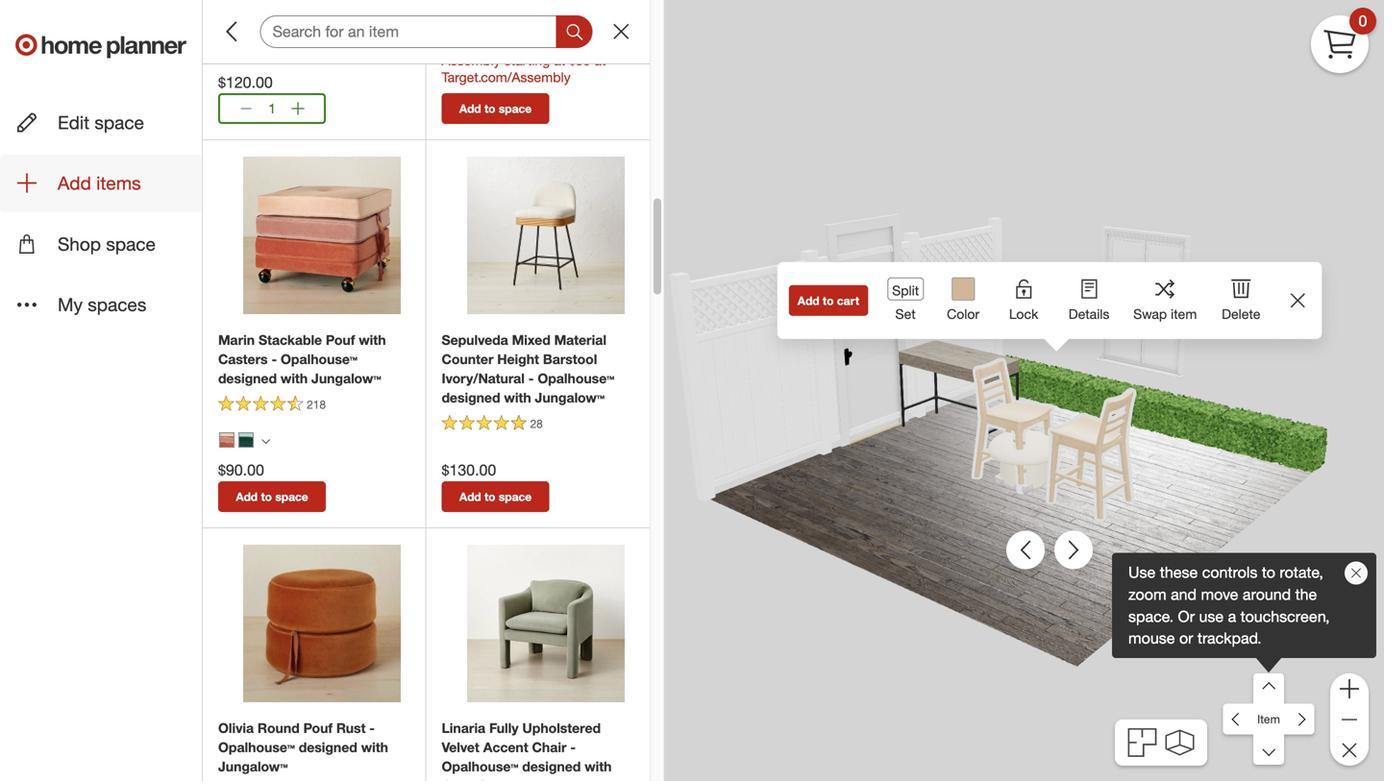 Task type: describe. For each thing, give the bounding box(es) containing it.
add to space down "target.com/assembly"
[[460, 102, 532, 116]]

around
[[1243, 586, 1292, 604]]

linaria fully upholstered velvet accent chair - opalhouse™ designed with jungalow™ image
[[467, 545, 625, 703]]

1 at from the left
[[554, 52, 566, 69]]

add items
[[58, 172, 141, 194]]

$90.00
[[218, 461, 264, 480]]

jungalow™ inside the marin stackable pouf with casters - opalhouse™ designed with jungalow™
[[312, 370, 381, 387]]

linaria
[[442, 720, 486, 737]]

stackable
[[259, 332, 322, 349]]

add items button
[[0, 155, 202, 212]]

my spaces button
[[0, 276, 202, 333]]

counter
[[442, 351, 494, 368]]

shop space
[[58, 233, 156, 255]]

jungalow™ inside olivia round pouf rust - opalhouse™ designed with jungalow™
[[218, 759, 288, 776]]

items
[[96, 172, 141, 194]]

olivia round pouf rust - opalhouse™ designed with jungalow™ image
[[243, 545, 401, 703]]

add to cart
[[798, 294, 860, 308]]

opalhouse™ inside olivia round pouf rust - opalhouse™ designed with jungalow™
[[218, 740, 295, 756]]

front view button icon image
[[1166, 731, 1195, 756]]

add down "target.com/assembly"
[[460, 102, 481, 116]]

- inside sepulveda mixed material counter height barstool ivory/natural - opalhouse™ designed with jungalow™
[[529, 370, 534, 387]]

$192.99
[[524, 33, 572, 50]]

add down "$90.00"
[[236, 490, 258, 504]]

details
[[1069, 306, 1110, 322]]

rust
[[337, 720, 366, 737]]

olivia
[[218, 720, 254, 737]]

starting
[[505, 52, 550, 69]]

a
[[1229, 608, 1237, 626]]

rotate,
[[1280, 564, 1324, 582]]

rust/blush gradient image
[[219, 433, 235, 448]]

use these controls to rotate, zoom and move around the space. or use a touchscreen, mouse or trackpad. tooltip
[[1113, 554, 1377, 659]]

space down 28
[[499, 490, 532, 504]]

swap
[[1134, 306, 1168, 322]]

space.
[[1129, 608, 1174, 626]]

- inside the marin stackable pouf with casters - opalhouse™ designed with jungalow™
[[272, 351, 277, 368]]

sepulveda mixed material counter height barstool ivory/natural - opalhouse™ designed with jungalow™
[[442, 332, 615, 407]]

opalhouse™ inside sepulveda mixed material counter height barstool ivory/natural - opalhouse™ designed with jungalow™
[[538, 370, 615, 387]]

lock button
[[992, 262, 1057, 335]]

to inside button
[[823, 294, 834, 308]]

$135.09 reg $192.99 assembly starting at $39 at target.com/assembly
[[442, 32, 606, 86]]

linaria fully upholstered velvet accent chair - opalhouse™ designed with jungalow™
[[442, 720, 612, 782]]

color
[[947, 306, 980, 322]]

designed inside olivia round pouf rust - opalhouse™ designed with jungalow™
[[299, 740, 358, 756]]

item
[[1171, 306, 1198, 322]]

sepulveda mixed material counter height barstool ivory/natural - opalhouse™ designed with jungalow™ image
[[467, 157, 625, 315]]

home planner landing page image
[[15, 15, 187, 77]]

target.com/assembly
[[442, 69, 571, 86]]

delete button
[[1209, 262, 1275, 335]]

with right stackable
[[359, 332, 386, 349]]

linaria fully upholstered velvet accent chair - opalhouse™ designed with jungalow™ button
[[442, 719, 635, 782]]

cart
[[837, 294, 860, 308]]

designed inside sepulveda mixed material counter height barstool ivory/natural - opalhouse™ designed with jungalow™
[[442, 390, 501, 407]]

add down $130.00
[[460, 490, 481, 504]]

add to space down $130.00
[[460, 490, 532, 504]]

add to cart button
[[789, 285, 869, 316]]

$120.00
[[218, 73, 273, 92]]

details button
[[1057, 262, 1122, 335]]

zoom
[[1129, 586, 1167, 604]]

opalhouse™ inside the marin stackable pouf with casters - opalhouse™ designed with jungalow™
[[281, 351, 358, 368]]

assembly
[[442, 52, 501, 69]]

marin stackable pouf with casters - opalhouse™ designed with jungalow™ button
[[218, 331, 410, 389]]

top view button icon image
[[1128, 729, 1157, 758]]

- inside olivia round pouf rust - opalhouse™ designed with jungalow™
[[370, 720, 375, 737]]

fully
[[490, 720, 519, 737]]

upholstered
[[523, 720, 601, 737]]

trackpad.
[[1198, 630, 1262, 648]]

barstool
[[543, 351, 598, 368]]

my
[[58, 294, 83, 316]]

- inside 'linaria fully upholstered velvet accent chair - opalhouse™ designed with jungalow™'
[[571, 740, 576, 756]]

blue/green gradient image
[[239, 433, 254, 448]]

move asset south by 6" image
[[1285, 705, 1315, 735]]

round
[[258, 720, 300, 737]]

add to space button down "$90.00"
[[218, 482, 326, 513]]

28
[[530, 417, 543, 431]]

mixed
[[512, 332, 551, 349]]

item
[[1258, 713, 1281, 727]]

move
[[1202, 586, 1239, 604]]

0 button
[[1312, 8, 1377, 73]]



Task type: locate. For each thing, give the bounding box(es) containing it.
add
[[460, 102, 481, 116], [58, 172, 91, 194], [798, 294, 820, 308], [236, 490, 258, 504], [460, 490, 481, 504]]

- down height
[[529, 370, 534, 387]]

to down "target.com/assembly"
[[485, 102, 496, 116]]

designed inside the marin stackable pouf with casters - opalhouse™ designed with jungalow™
[[218, 370, 277, 387]]

with
[[359, 332, 386, 349], [281, 370, 308, 387], [504, 390, 532, 407], [361, 740, 388, 756], [585, 759, 612, 776]]

move asset west by 6" image
[[1254, 735, 1285, 766]]

velvet
[[442, 740, 480, 756]]

pouf inside the marin stackable pouf with casters - opalhouse™ designed with jungalow™
[[326, 332, 355, 349]]

controls
[[1203, 564, 1258, 582]]

2 at from the left
[[595, 52, 606, 69]]

- down the upholstered
[[571, 740, 576, 756]]

shop
[[58, 233, 101, 255]]

0
[[1359, 12, 1368, 30]]

opalhouse™
[[281, 351, 358, 368], [538, 370, 615, 387], [218, 740, 295, 756], [442, 759, 519, 776]]

shop space button
[[0, 216, 202, 273]]

space down 218
[[275, 490, 308, 504]]

pouf right stackable
[[326, 332, 355, 349]]

with up 28
[[504, 390, 532, 407]]

accent
[[483, 740, 529, 756]]

with down "rust"
[[361, 740, 388, 756]]

designed down ivory/natural
[[442, 390, 501, 407]]

to inside use these controls to rotate, zoom and move around the space. or use a touchscreen, mouse or trackpad.
[[1263, 564, 1276, 582]]

jungalow™ down olivia
[[218, 759, 288, 776]]

or
[[1180, 630, 1194, 648]]

pouf for stackable
[[326, 332, 355, 349]]

space right the edit
[[95, 112, 144, 134]]

to left "cart"
[[823, 294, 834, 308]]

jungalow™ down velvet
[[442, 778, 512, 782]]

-
[[272, 351, 277, 368], [529, 370, 534, 387], [370, 720, 375, 737], [571, 740, 576, 756]]

split
[[893, 282, 920, 299]]

use
[[1200, 608, 1224, 626]]

jungalow™ inside sepulveda mixed material counter height barstool ivory/natural - opalhouse™ designed with jungalow™
[[535, 390, 605, 407]]

designed
[[218, 370, 277, 387], [442, 390, 501, 407], [299, 740, 358, 756], [522, 759, 581, 776]]

material
[[555, 332, 607, 349]]

marin stackable pouf with casters - opalhouse™ designed with jungalow™ image
[[243, 157, 401, 315]]

opalhouse™ down olivia
[[218, 740, 295, 756]]

edit
[[58, 112, 90, 134]]

- right "rust"
[[370, 720, 375, 737]]

with inside sepulveda mixed material counter height barstool ivory/natural - opalhouse™ designed with jungalow™
[[504, 390, 532, 407]]

set
[[896, 306, 916, 322]]

opalhouse™ inside 'linaria fully upholstered velvet accent chair - opalhouse™ designed with jungalow™'
[[442, 759, 519, 776]]

olivia round pouf rust - opalhouse™ designed with jungalow™
[[218, 720, 388, 776]]

jungalow™ inside 'linaria fully upholstered velvet accent chair - opalhouse™ designed with jungalow™'
[[442, 778, 512, 782]]

designed down 'casters'
[[218, 370, 277, 387]]

with inside 'linaria fully upholstered velvet accent chair - opalhouse™ designed with jungalow™'
[[585, 759, 612, 776]]

designed down "rust"
[[299, 740, 358, 756]]

opalhouse™ down velvet
[[442, 759, 519, 776]]

to down "$90.00"
[[261, 490, 272, 504]]

at
[[554, 52, 566, 69], [595, 52, 606, 69]]

space
[[499, 102, 532, 116], [95, 112, 144, 134], [106, 233, 156, 255], [275, 490, 308, 504], [499, 490, 532, 504]]

jungalow™ down barstool at the top left of page
[[535, 390, 605, 407]]

add left items
[[58, 172, 91, 194]]

edit space button
[[0, 94, 202, 151]]

my spaces
[[58, 294, 147, 316]]

at left $39
[[554, 52, 566, 69]]

split set
[[893, 282, 920, 322]]

- down stackable
[[272, 351, 277, 368]]

edit space
[[58, 112, 144, 134]]

and
[[1171, 586, 1197, 604]]

designed down chair
[[522, 759, 581, 776]]

move asset north by 6" image
[[1224, 705, 1255, 735]]

with up 218
[[281, 370, 308, 387]]

ivory/natural
[[442, 370, 525, 387]]

to down $130.00
[[485, 490, 496, 504]]

casters
[[218, 351, 268, 368]]

pouf inside olivia round pouf rust - opalhouse™ designed with jungalow™
[[303, 720, 333, 737]]

at right $39
[[595, 52, 606, 69]]

0 vertical spatial pouf
[[326, 332, 355, 349]]

to
[[485, 102, 496, 116], [823, 294, 834, 308], [261, 490, 272, 504], [485, 490, 496, 504], [1263, 564, 1276, 582]]

marin stackable pouf with casters - opalhouse™ designed with jungalow™
[[218, 332, 386, 387]]

spaces
[[88, 294, 147, 316]]

or
[[1179, 608, 1195, 626]]

color button
[[936, 262, 992, 339]]

add to space
[[460, 102, 532, 116], [236, 490, 308, 504], [460, 490, 532, 504]]

chair
[[532, 740, 567, 756]]

opalhouse™ down barstool at the top left of page
[[538, 370, 615, 387]]

0 horizontal spatial at
[[554, 52, 566, 69]]

pouf
[[326, 332, 355, 349], [303, 720, 333, 737]]

swap item button
[[1122, 262, 1209, 335]]

$135.09
[[442, 32, 497, 50]]

pouf left "rust"
[[303, 720, 333, 737]]

sepulveda mixed material counter height barstool ivory/natural - opalhouse™ designed with jungalow™ button
[[442, 331, 635, 408]]

add to space button down $130.00
[[442, 482, 550, 513]]

height
[[497, 351, 539, 368]]

sepulveda
[[442, 332, 508, 349]]

1 vertical spatial pouf
[[303, 720, 333, 737]]

marin
[[218, 332, 255, 349]]

pouf for round
[[303, 720, 333, 737]]

delete
[[1222, 306, 1261, 322]]

jungalow™ up 218
[[312, 370, 381, 387]]

reg
[[500, 33, 520, 50]]

Search for an item search field
[[260, 15, 593, 48]]

space right shop
[[106, 233, 156, 255]]

to up around
[[1263, 564, 1276, 582]]

lock
[[1010, 306, 1039, 322]]

touchscreen,
[[1241, 608, 1330, 626]]

$130.00
[[442, 461, 497, 480]]

swap item
[[1134, 306, 1198, 322]]

218
[[307, 398, 326, 412]]

opalhouse™ down stackable
[[281, 351, 358, 368]]

mouse
[[1129, 630, 1176, 648]]

these
[[1161, 564, 1199, 582]]

add to space button
[[442, 94, 550, 124], [218, 482, 326, 513], [442, 482, 550, 513]]

use
[[1129, 564, 1156, 582]]

the
[[1296, 586, 1318, 604]]

use these controls to rotate, zoom and move around the space. or use a touchscreen, mouse or trackpad.
[[1129, 564, 1330, 648]]

with down the upholstered
[[585, 759, 612, 776]]

with inside olivia round pouf rust - opalhouse™ designed with jungalow™
[[361, 740, 388, 756]]

jungalow™
[[312, 370, 381, 387], [535, 390, 605, 407], [218, 759, 288, 776], [442, 778, 512, 782]]

add left "cart"
[[798, 294, 820, 308]]

add to space down "$90.00"
[[236, 490, 308, 504]]

olivia round pouf rust - opalhouse™ designed with jungalow™ button
[[218, 719, 410, 777]]

move asset east by 6" image
[[1254, 674, 1285, 705]]

1 horizontal spatial at
[[595, 52, 606, 69]]

add to space button down "target.com/assembly"
[[442, 94, 550, 124]]

$39
[[569, 52, 591, 69]]

space down "target.com/assembly"
[[499, 102, 532, 116]]

designed inside 'linaria fully upholstered velvet accent chair - opalhouse™ designed with jungalow™'
[[522, 759, 581, 776]]



Task type: vqa. For each thing, say whether or not it's contained in the screenshot.
Star Wars Lightsaber Forge Ultimate Mandalorian Masterworks Set, 11 of 16 image on the bottom left
no



